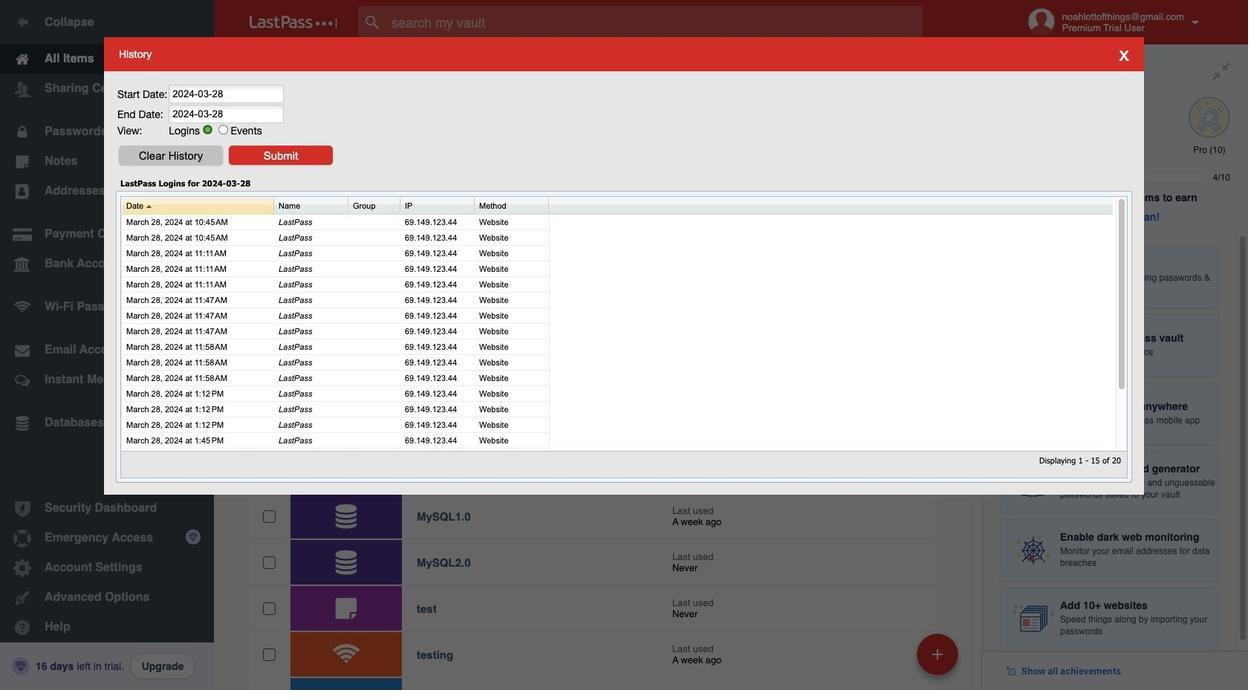 Task type: vqa. For each thing, say whether or not it's contained in the screenshot.
text field
no



Task type: describe. For each thing, give the bounding box(es) containing it.
lastpass image
[[250, 16, 337, 29]]

vault options navigation
[[214, 45, 983, 89]]

search my vault text field
[[358, 6, 952, 39]]

new item navigation
[[912, 630, 968, 691]]



Task type: locate. For each thing, give the bounding box(es) containing it.
new item image
[[933, 649, 943, 660]]

main navigation navigation
[[0, 0, 214, 691]]

Search search field
[[358, 6, 952, 39]]



